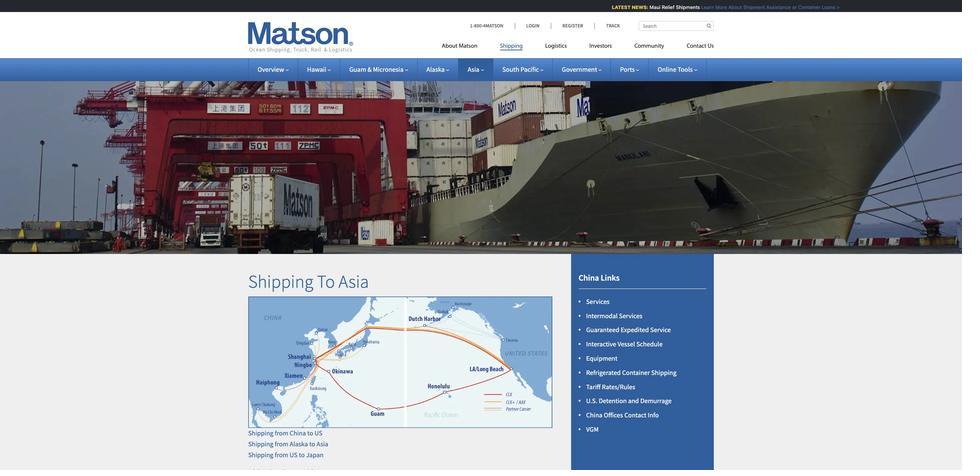 Task type: locate. For each thing, give the bounding box(es) containing it.
relief
[[657, 4, 669, 10]]

1 horizontal spatial us
[[315, 429, 323, 437]]

ports
[[620, 65, 635, 74]]

links
[[601, 273, 620, 283]]

0 horizontal spatial us
[[290, 450, 298, 459]]

alaska down about matson
[[427, 65, 445, 74]]

0 vertical spatial alaska
[[427, 65, 445, 74]]

guam & micronesia link
[[350, 65, 408, 74]]

1 horizontal spatial container
[[793, 4, 815, 10]]

u.s. detention and demurrage link
[[587, 397, 672, 405]]

matson
[[459, 43, 478, 49]]

micronesia
[[373, 65, 404, 74]]

asia up japan
[[317, 440, 328, 448]]

1 horizontal spatial contact
[[687, 43, 707, 49]]

shipping from china to us link
[[248, 429, 323, 437]]

or
[[787, 4, 792, 10]]

1-800-4matson link
[[470, 23, 515, 29]]

0 horizontal spatial contact
[[625, 411, 647, 419]]

0 horizontal spatial about
[[442, 43, 458, 49]]

asia down "about matson" link
[[468, 65, 480, 74]]

about inside "about matson" link
[[442, 43, 458, 49]]

us down 'shipping from alaska to asia' link
[[290, 450, 298, 459]]

container right or
[[793, 4, 815, 10]]

1 horizontal spatial about
[[723, 4, 737, 10]]

services link
[[587, 297, 610, 306]]

china up 'shipping from alaska to asia' link
[[290, 429, 306, 437]]

0 vertical spatial from
[[275, 429, 288, 437]]

guam
[[350, 65, 366, 74]]

china up vgm
[[587, 411, 603, 419]]

shipping to asia
[[248, 270, 369, 293]]

container up rates/rules
[[622, 368, 650, 377]]

contact left us
[[687, 43, 707, 49]]

0 vertical spatial to
[[308, 429, 313, 437]]

about matson link
[[442, 39, 489, 55]]

ningbo image
[[272, 322, 357, 407]]

1 vertical spatial to
[[310, 440, 315, 448]]

japan
[[306, 450, 324, 459]]

0 vertical spatial about
[[723, 4, 737, 10]]

alaska services image
[[248, 296, 553, 428]]

refrigerated container shipping link
[[587, 368, 677, 377]]

0 vertical spatial china
[[579, 273, 599, 283]]

south pacific link
[[503, 65, 544, 74]]

service
[[651, 326, 671, 334]]

1 vertical spatial contact
[[625, 411, 647, 419]]

alaska inside shipping from china to us shipping from alaska to asia shipping from us to japan
[[290, 440, 308, 448]]

schedule
[[637, 340, 663, 348]]

container
[[793, 4, 815, 10], [622, 368, 650, 377]]

1 horizontal spatial services
[[619, 311, 643, 320]]

services up intermodal
[[587, 297, 610, 306]]

1 vertical spatial alaska
[[290, 440, 308, 448]]

asia inside shipping from china to us shipping from alaska to asia shipping from us to japan
[[317, 440, 328, 448]]

south pacific
[[503, 65, 539, 74]]

alaska up shipping from us to japan link
[[290, 440, 308, 448]]

contact inside china links section
[[625, 411, 647, 419]]

interactive vessel schedule link
[[587, 340, 663, 348]]

demurrage
[[641, 397, 672, 405]]

info
[[648, 411, 659, 419]]

0 horizontal spatial asia
[[317, 440, 328, 448]]

latest
[[607, 4, 625, 10]]

shipping inside china links section
[[652, 368, 677, 377]]

1 vertical spatial china
[[587, 411, 603, 419]]

china links
[[579, 273, 620, 283]]

community
[[635, 43, 665, 49]]

1 vertical spatial about
[[442, 43, 458, 49]]

asia
[[468, 65, 480, 74], [339, 270, 369, 293], [317, 440, 328, 448]]

2 vertical spatial from
[[275, 450, 288, 459]]

3 from from the top
[[275, 450, 288, 459]]

long beach image
[[470, 327, 554, 411]]

about right more
[[723, 4, 737, 10]]

contact down the and
[[625, 411, 647, 419]]

2 vertical spatial asia
[[317, 440, 328, 448]]

u.s. detention and demurrage
[[587, 397, 672, 405]]

xiamen image
[[262, 335, 347, 420], [235, 347, 320, 432]]

1 vertical spatial services
[[619, 311, 643, 320]]

0 vertical spatial services
[[587, 297, 610, 306]]

1 vertical spatial container
[[622, 368, 650, 377]]

vgm link
[[587, 425, 599, 434]]

800-
[[474, 23, 483, 29]]

shipping link
[[489, 39, 534, 55]]

interactive vessel schedule
[[587, 340, 663, 348]]

hawaii link
[[307, 65, 331, 74]]

us
[[315, 429, 323, 437], [290, 450, 298, 459]]

alaska
[[427, 65, 445, 74], [290, 440, 308, 448]]

detention
[[599, 397, 627, 405]]

shipping
[[500, 43, 523, 49], [248, 270, 314, 293], [652, 368, 677, 377], [248, 429, 274, 437], [248, 440, 274, 448], [248, 450, 274, 459]]

2 vertical spatial china
[[290, 429, 306, 437]]

latest news: maui relief shipments learn more about shipment assistance or container loans >
[[607, 4, 835, 10]]

vessel
[[618, 340, 635, 348]]

guam image
[[336, 367, 421, 451]]

china left links
[[579, 273, 599, 283]]

china
[[579, 273, 599, 283], [587, 411, 603, 419], [290, 429, 306, 437]]

1-
[[470, 23, 474, 29]]

tariff rates/rules link
[[587, 382, 636, 391]]

1 from from the top
[[275, 429, 288, 437]]

logistics link
[[534, 39, 578, 55]]

us
[[708, 43, 714, 49]]

to
[[308, 429, 313, 437], [310, 440, 315, 448], [299, 450, 305, 459]]

services
[[587, 297, 610, 306], [619, 311, 643, 320]]

1 vertical spatial from
[[275, 440, 288, 448]]

0 vertical spatial us
[[315, 429, 323, 437]]

shipments
[[671, 4, 695, 10]]

services up guaranteed expedited service link
[[619, 311, 643, 320]]

0 vertical spatial contact
[[687, 43, 707, 49]]

loans
[[817, 4, 830, 10]]

hawaii
[[307, 65, 327, 74]]

china for china links
[[579, 273, 599, 283]]

us up japan
[[315, 429, 323, 437]]

shipping from us to japan link
[[248, 450, 324, 459]]

shipment
[[738, 4, 760, 10]]

tariff
[[587, 382, 601, 391]]

1 vertical spatial asia
[[339, 270, 369, 293]]

online
[[658, 65, 677, 74]]

dutch harbor image
[[383, 283, 467, 368]]

learn more about shipment assistance or container loans > link
[[696, 4, 835, 10]]

equipment
[[587, 354, 618, 363]]

1 horizontal spatial asia
[[339, 270, 369, 293]]

0 vertical spatial asia
[[468, 65, 480, 74]]

from
[[275, 429, 288, 437], [275, 440, 288, 448], [275, 450, 288, 459]]

blue matson logo with ocean, shipping, truck, rail and logistics written beneath it. image
[[248, 22, 354, 53]]

1 horizontal spatial alaska
[[427, 65, 445, 74]]

about matson
[[442, 43, 478, 49]]

track
[[606, 23, 620, 29]]

login
[[527, 23, 540, 29]]

from down shipping from china to us link
[[275, 440, 288, 448]]

0 horizontal spatial container
[[622, 368, 650, 377]]

shipping from china to us shipping from alaska to asia shipping from us to japan
[[248, 429, 328, 459]]

1 vertical spatial us
[[290, 450, 298, 459]]

rates/rules
[[602, 382, 636, 391]]

china offices contact info link
[[587, 411, 659, 419]]

from up 'shipping from alaska to asia' link
[[275, 429, 288, 437]]

from down 'shipping from alaska to asia' link
[[275, 450, 288, 459]]

honolulu image
[[404, 350, 488, 435]]

pacific
[[521, 65, 539, 74]]

asia right to
[[339, 270, 369, 293]]

None search field
[[639, 21, 714, 31]]

about left the matson
[[442, 43, 458, 49]]

contact inside the top menu "navigation"
[[687, 43, 707, 49]]

register
[[563, 23, 584, 29]]

0 horizontal spatial alaska
[[290, 440, 308, 448]]



Task type: vqa. For each thing, say whether or not it's contained in the screenshot.
Adjusted
no



Task type: describe. For each thing, give the bounding box(es) containing it.
guaranteed expedited service
[[587, 326, 671, 334]]

contact us link
[[676, 39, 714, 55]]

2 horizontal spatial asia
[[468, 65, 480, 74]]

4matson
[[483, 23, 504, 29]]

container inside china links section
[[622, 368, 650, 377]]

offices
[[604, 411, 623, 419]]

Search search field
[[639, 21, 714, 31]]

equipment link
[[587, 354, 618, 363]]

china for china offices contact info
[[587, 411, 603, 419]]

tariff rates/rules
[[587, 382, 636, 391]]

assistance
[[761, 4, 786, 10]]

naha image
[[286, 330, 371, 414]]

1-800-4matson
[[470, 23, 504, 29]]

news:
[[627, 4, 643, 10]]

intermodal services link
[[587, 311, 643, 320]]

logistics
[[546, 43, 567, 49]]

interactive
[[587, 340, 617, 348]]

intermodal services
[[587, 311, 643, 320]]

china links section
[[562, 254, 724, 470]]

refrigerated
[[587, 368, 621, 377]]

2 vertical spatial to
[[299, 450, 305, 459]]

investors
[[590, 43, 612, 49]]

online tools link
[[658, 65, 698, 74]]

matson containership manulani at terminal preparing to ship from china. image
[[0, 69, 963, 254]]

china offices contact info
[[587, 411, 659, 419]]

track link
[[595, 23, 620, 29]]

learn
[[696, 4, 709, 10]]

u.s.
[[587, 397, 598, 405]]

register link
[[551, 23, 595, 29]]

0 vertical spatial container
[[793, 4, 815, 10]]

2 from from the top
[[275, 440, 288, 448]]

online tools
[[658, 65, 693, 74]]

&
[[368, 65, 372, 74]]

south
[[503, 65, 520, 74]]

vgm
[[587, 425, 599, 434]]

intermodal
[[587, 311, 618, 320]]

tools
[[678, 65, 693, 74]]

community link
[[624, 39, 676, 55]]

ports link
[[620, 65, 640, 74]]

investors link
[[578, 39, 624, 55]]

china inside shipping from china to us shipping from alaska to asia shipping from us to japan
[[290, 429, 306, 437]]

shipping from alaska to asia link
[[248, 440, 328, 448]]

and
[[628, 397, 639, 405]]

asia link
[[468, 65, 484, 74]]

alaska link
[[427, 65, 450, 74]]

guaranteed
[[587, 326, 620, 334]]

to
[[317, 270, 335, 293]]

refrigerated container shipping
[[587, 368, 677, 377]]

government link
[[562, 65, 602, 74]]

guam & micronesia
[[350, 65, 404, 74]]

shanghai image
[[272, 315, 357, 400]]

expedited
[[621, 326, 649, 334]]

>
[[832, 4, 835, 10]]

login link
[[515, 23, 551, 29]]

0 horizontal spatial services
[[587, 297, 610, 306]]

contact us
[[687, 43, 714, 49]]

search image
[[707, 23, 712, 28]]

overview link
[[258, 65, 289, 74]]

overview
[[258, 65, 284, 74]]

top menu navigation
[[442, 39, 714, 55]]

shipping inside the top menu "navigation"
[[500, 43, 523, 49]]

maui
[[644, 4, 655, 10]]

government
[[562, 65, 598, 74]]

more
[[710, 4, 722, 10]]



